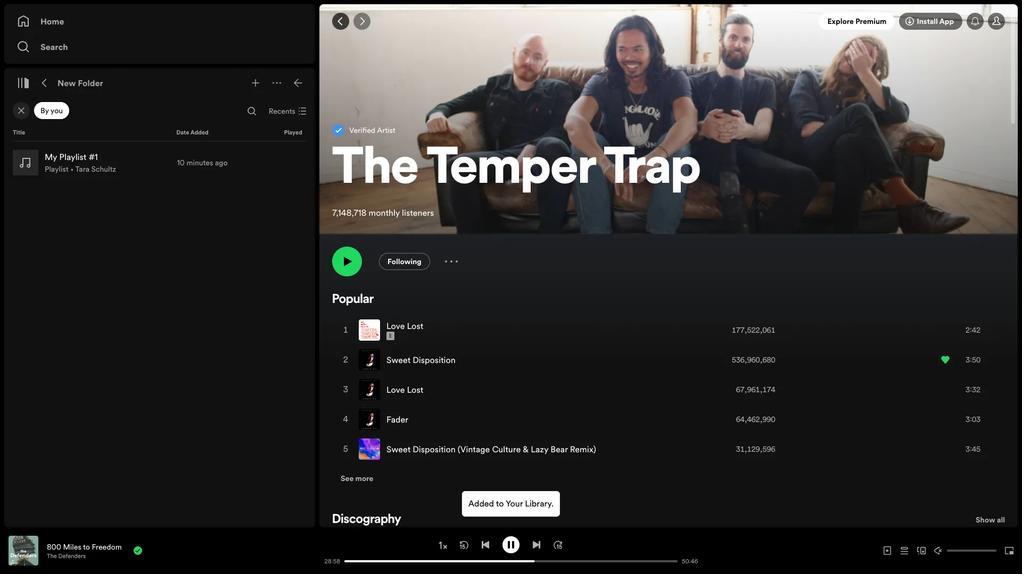 Task type: describe. For each thing, give the bounding box(es) containing it.
remix)
[[570, 444, 596, 456]]

home link
[[17, 11, 302, 32]]

2 love lost link from the top
[[387, 384, 423, 396]]

•
[[70, 164, 74, 175]]

love for love lost e
[[387, 320, 405, 332]]

discography
[[332, 514, 401, 527]]

28:58
[[325, 558, 340, 566]]

verified
[[349, 125, 375, 136]]

search
[[40, 41, 68, 53]]

Recents, List view field
[[260, 103, 313, 120]]

none search field inside "main" element
[[243, 103, 260, 120]]

clear filters image
[[17, 106, 26, 115]]

love lost cell for 67,961,174
[[359, 376, 428, 405]]

2:42 cell
[[941, 316, 996, 345]]

sweet disposition cell
[[359, 346, 460, 375]]

culture
[[492, 444, 521, 456]]

what's new image
[[971, 17, 980, 26]]

following
[[388, 257, 422, 267]]

lost for love lost
[[407, 384, 423, 396]]

connect to a device image
[[917, 547, 926, 556]]

sweet for sweet disposition (vintage culture & lazy bear remix)
[[387, 444, 411, 456]]

date
[[176, 129, 189, 137]]

monthly
[[369, 207, 400, 219]]

love lost cell for 177,522,061
[[359, 316, 428, 345]]

schultz
[[91, 164, 116, 175]]

explore premium button
[[819, 13, 895, 30]]

top bar and user menu element
[[319, 4, 1018, 38]]

800 miles to freedom the defenders
[[47, 542, 122, 561]]

search in your library image
[[247, 107, 256, 116]]

app
[[940, 16, 954, 27]]

by
[[40, 105, 49, 116]]

3:45
[[966, 445, 981, 455]]

pause image
[[507, 541, 515, 550]]

previous image
[[481, 541, 490, 550]]

new
[[57, 77, 76, 89]]

disposition for sweet disposition (vintage culture & lazy bear remix)
[[413, 444, 456, 456]]

&
[[523, 444, 529, 456]]

(vintage
[[458, 444, 490, 456]]

fader link
[[387, 414, 408, 426]]

skip back 15 seconds image
[[460, 541, 469, 550]]

to inside 800 miles to freedom the defenders
[[83, 542, 90, 553]]

to inside status
[[496, 498, 504, 510]]

your
[[506, 498, 523, 510]]

miles
[[63, 542, 81, 553]]

sweet disposition (vintage culture & lazy bear remix) cell
[[359, 435, 600, 464]]

date added
[[176, 129, 209, 137]]

now playing view image
[[25, 541, 34, 550]]

volume off image
[[934, 547, 943, 556]]

explicit element
[[387, 332, 395, 341]]

freedom
[[92, 542, 122, 553]]

see more button
[[332, 465, 382, 493]]

3:50
[[966, 355, 981, 366]]

defenders
[[58, 553, 86, 561]]

3:32 cell
[[941, 376, 996, 405]]

sweet disposition
[[387, 355, 456, 366]]

3:50 cell
[[941, 346, 996, 375]]

e
[[389, 333, 392, 340]]

1 love lost link from the top
[[387, 320, 423, 332]]

show all
[[976, 515, 1005, 526]]

added to your library.
[[468, 498, 554, 510]]

added to your library. status
[[462, 492, 560, 517]]



Task type: locate. For each thing, give the bounding box(es) containing it.
new folder button
[[55, 75, 105, 92]]

love lost cell up "sweet disposition" cell
[[359, 316, 428, 345]]

install app link
[[899, 13, 963, 30]]

536,960,680
[[732, 355, 775, 366]]

next image
[[532, 541, 541, 550]]

skip forward 15 seconds image
[[554, 541, 562, 550]]

sweet disposition link
[[387, 355, 456, 366]]

bear
[[551, 444, 568, 456]]

now playing: 800 miles to freedom by the defenders footer
[[9, 537, 308, 566]]

the inside 800 miles to freedom the defenders
[[47, 553, 57, 561]]

see more
[[341, 474, 373, 484]]

search link
[[17, 36, 302, 57]]

7,148,718 monthly listeners
[[332, 207, 434, 219]]

disposition inside sweet disposition (vintage culture & lazy bear remix) cell
[[413, 444, 456, 456]]

1 vertical spatial lost
[[407, 384, 423, 396]]

title
[[13, 129, 25, 137]]

explore premium
[[828, 16, 887, 27]]

lost for love lost e
[[407, 320, 423, 332]]

0 vertical spatial love
[[387, 320, 405, 332]]

to left your
[[496, 498, 504, 510]]

install app
[[917, 16, 954, 27]]

following button
[[379, 253, 430, 270]]

player controls element
[[201, 537, 703, 566]]

the down verified artist on the top left
[[332, 145, 419, 196]]

the defenders link
[[47, 553, 86, 561]]

main element
[[4, 4, 315, 528]]

2 love from the top
[[387, 384, 405, 396]]

show
[[976, 515, 995, 526]]

see
[[341, 474, 354, 484]]

lost inside love lost e
[[407, 320, 423, 332]]

disposition up "love lost"
[[413, 355, 456, 366]]

1 horizontal spatial added
[[468, 498, 494, 510]]

premium
[[856, 16, 887, 27]]

playlist • tara schultz
[[45, 164, 116, 175]]

0 vertical spatial lost
[[407, 320, 423, 332]]

1 vertical spatial love
[[387, 384, 405, 396]]

temper
[[427, 145, 596, 196]]

love lost link down "sweet disposition" cell
[[387, 384, 423, 396]]

go forward image
[[358, 17, 366, 26]]

sweet for sweet disposition
[[387, 355, 411, 366]]

all
[[997, 515, 1005, 526]]

disposition for sweet disposition
[[413, 355, 456, 366]]

fader
[[387, 414, 408, 426]]

added inside "main" element
[[190, 129, 209, 137]]

50:46
[[682, 558, 698, 566]]

go back image
[[336, 17, 345, 26]]

group
[[9, 146, 311, 180]]

the left 'defenders'
[[47, 553, 57, 561]]

None search field
[[243, 103, 260, 120]]

lost
[[407, 320, 423, 332], [407, 384, 423, 396]]

1 vertical spatial love lost cell
[[359, 376, 428, 405]]

0 vertical spatial love lost cell
[[359, 316, 428, 345]]

added left your
[[468, 498, 494, 510]]

1 lost from the top
[[407, 320, 423, 332]]

verified artist
[[349, 125, 395, 136]]

67,961,174
[[736, 385, 775, 396]]

added right date
[[190, 129, 209, 137]]

177,522,061
[[732, 325, 775, 336]]

love lost e
[[387, 320, 423, 340]]

disposition inside "sweet disposition" cell
[[413, 355, 456, 366]]

sweet
[[387, 355, 411, 366], [387, 444, 411, 456]]

2:42
[[966, 325, 981, 336]]

sweet disposition (vintage culture & lazy bear remix)
[[387, 444, 596, 456]]

1 vertical spatial to
[[83, 542, 90, 553]]

sweet down fader link
[[387, 444, 411, 456]]

by you
[[40, 105, 63, 116]]

to
[[496, 498, 504, 510], [83, 542, 90, 553]]

0 vertical spatial to
[[496, 498, 504, 510]]

love
[[387, 320, 405, 332], [387, 384, 405, 396]]

folder
[[78, 77, 103, 89]]

2 disposition from the top
[[413, 444, 456, 456]]

group containing playlist
[[9, 146, 311, 180]]

2 lost from the top
[[407, 384, 423, 396]]

popular
[[332, 294, 374, 307]]

0 horizontal spatial added
[[190, 129, 209, 137]]

love up e
[[387, 320, 405, 332]]

tara
[[75, 164, 89, 175]]

sweet disposition (vintage culture & lazy bear remix) link
[[387, 444, 596, 456]]

lost right "explicit" element
[[407, 320, 423, 332]]

love lost
[[387, 384, 423, 396]]

0 horizontal spatial the
[[47, 553, 57, 561]]

1 vertical spatial added
[[468, 498, 494, 510]]

more
[[355, 474, 373, 484]]

love lost link
[[387, 320, 423, 332], [387, 384, 423, 396]]

0 horizontal spatial to
[[83, 542, 90, 553]]

0 vertical spatial disposition
[[413, 355, 456, 366]]

64,462,990
[[736, 415, 775, 425]]

love for love lost
[[387, 384, 405, 396]]

library.
[[525, 498, 554, 510]]

1 vertical spatial love lost link
[[387, 384, 423, 396]]

to right miles
[[83, 542, 90, 553]]

By you checkbox
[[34, 102, 69, 119]]

0 vertical spatial added
[[190, 129, 209, 137]]

love up fader link
[[387, 384, 405, 396]]

2 sweet from the top
[[387, 444, 411, 456]]

discography link
[[332, 514, 401, 527]]

fader cell
[[359, 406, 413, 434]]

0 vertical spatial the
[[332, 145, 419, 196]]

1 love from the top
[[387, 320, 405, 332]]

0 vertical spatial sweet
[[387, 355, 411, 366]]

0 vertical spatial love lost link
[[387, 320, 423, 332]]

love lost cell up fader link
[[359, 376, 428, 405]]

1 horizontal spatial the
[[332, 145, 419, 196]]

1 sweet from the top
[[387, 355, 411, 366]]

3:45 cell
[[941, 435, 996, 464]]

show all link
[[976, 514, 1005, 530]]

artist
[[377, 125, 395, 136]]

home
[[40, 15, 64, 27]]

disposition left the (vintage
[[413, 444, 456, 456]]

1 horizontal spatial to
[[496, 498, 504, 510]]

playlist
[[45, 164, 68, 175]]

7,148,718
[[332, 207, 367, 219]]

3:32
[[966, 385, 981, 396]]

love lost link up e
[[387, 320, 423, 332]]

added
[[190, 129, 209, 137], [468, 498, 494, 510]]

install
[[917, 16, 938, 27]]

explore
[[828, 16, 854, 27]]

1 disposition from the top
[[413, 355, 456, 366]]

recents
[[269, 106, 295, 117]]

31,129,596
[[736, 445, 775, 455]]

800 miles to freedom link
[[47, 542, 122, 553]]

trap
[[604, 145, 701, 196]]

1 vertical spatial disposition
[[413, 444, 456, 456]]

group inside "main" element
[[9, 146, 311, 180]]

sweet down "explicit" element
[[387, 355, 411, 366]]

3:03
[[966, 415, 981, 425]]

the
[[332, 145, 419, 196], [47, 553, 57, 561]]

disposition
[[413, 355, 456, 366], [413, 444, 456, 456]]

you
[[50, 105, 63, 116]]

listeners
[[402, 207, 434, 219]]

love inside love lost e
[[387, 320, 405, 332]]

the temper trap
[[332, 145, 701, 196]]

1 love lost cell from the top
[[359, 316, 428, 345]]

played
[[284, 129, 302, 137]]

lost down sweet disposition
[[407, 384, 423, 396]]

change speed image
[[438, 541, 448, 552]]

love lost cell
[[359, 316, 428, 345], [359, 376, 428, 405]]

800
[[47, 542, 61, 553]]

1 vertical spatial sweet
[[387, 444, 411, 456]]

1 vertical spatial the
[[47, 553, 57, 561]]

new folder
[[57, 77, 103, 89]]

2 love lost cell from the top
[[359, 376, 428, 405]]

added inside added to your library. status
[[468, 498, 494, 510]]

lazy
[[531, 444, 548, 456]]



Task type: vqa. For each thing, say whether or not it's contained in the screenshot.
67,961,174 Love Lost cell
yes



